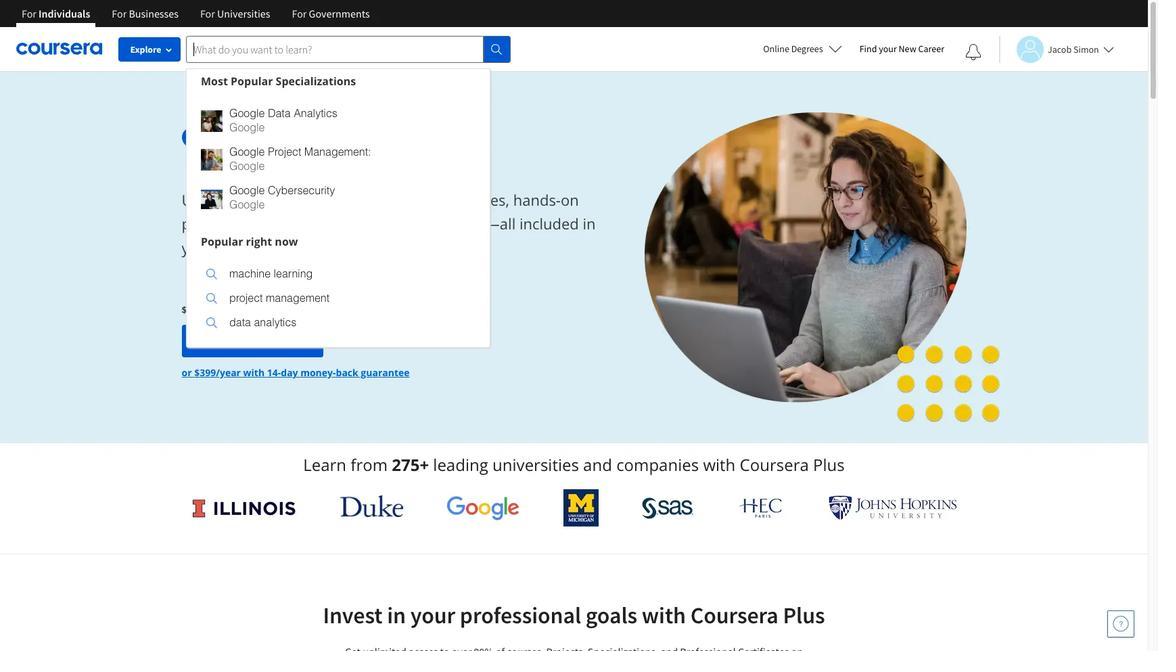 Task type: vqa. For each thing, say whether or not it's contained in the screenshot.
/month,
yes



Task type: describe. For each thing, give the bounding box(es) containing it.
or
[[182, 366, 192, 379]]

job-
[[275, 213, 302, 234]]

now
[[275, 234, 298, 249]]

businesses
[[129, 7, 179, 20]]

google project management: google
[[229, 146, 371, 172]]

leading
[[433, 453, 489, 476]]

courses,
[[452, 190, 510, 210]]

suggestion image image up unlimited
[[201, 149, 223, 170]]

7-
[[229, 334, 238, 348]]

online
[[764, 43, 790, 55]]

start 7-day free trial
[[203, 334, 302, 348]]

access
[[253, 190, 298, 210]]

money-
[[301, 366, 336, 379]]

hands-
[[513, 190, 561, 210]]

find
[[860, 43, 877, 55]]

14-
[[267, 366, 281, 379]]

2 vertical spatial your
[[411, 601, 456, 629]]

0 horizontal spatial in
[[387, 601, 406, 629]]

banner navigation
[[11, 0, 381, 37]]

on
[[561, 190, 579, 210]]

duke university image
[[340, 495, 403, 517]]

anytime
[[271, 303, 311, 316]]

hec paris image
[[738, 494, 785, 522]]

online degrees button
[[753, 34, 853, 64]]

/month,
[[198, 303, 236, 316]]

sas image
[[642, 497, 694, 519]]

project
[[229, 292, 263, 304]]

universities
[[217, 7, 270, 20]]

show notifications image
[[966, 44, 982, 60]]

coursera plus image
[[182, 127, 388, 147]]

learn from 275+ leading universities and companies with coursera plus
[[303, 453, 845, 476]]

find your new career
[[860, 43, 945, 55]]

projects,
[[182, 213, 241, 234]]

cancel
[[239, 303, 269, 316]]

/year
[[216, 366, 241, 379]]

professional
[[460, 601, 581, 629]]

subscription
[[217, 237, 303, 258]]

to
[[302, 190, 317, 210]]

suggestion image image right $59
[[206, 293, 217, 304]]

for for businesses
[[112, 7, 127, 20]]

your inside unlimited access to 7,000+ world-class courses, hands-on projects, and job-ready certificate programs—all included in your subscription
[[182, 237, 213, 258]]

university of michigan image
[[564, 489, 599, 527]]

1 vertical spatial plus
[[783, 601, 825, 629]]

7,000+
[[320, 190, 367, 210]]

0 vertical spatial coursera
[[740, 453, 809, 476]]

help center image
[[1113, 616, 1130, 632]]

learning
[[274, 268, 313, 280]]

2 google from the top
[[229, 121, 265, 134]]

from
[[351, 453, 388, 476]]

machine learning
[[229, 268, 313, 280]]

list box for popular right now
[[187, 253, 490, 347]]

most popular specializations
[[201, 73, 356, 88]]

data analytics
[[229, 316, 297, 329]]

and inside unlimited access to 7,000+ world-class courses, hands-on projects, and job-ready certificate programs—all included in your subscription
[[245, 213, 272, 234]]

list box for most popular specializations
[[187, 93, 490, 229]]

university of illinois at urbana-champaign image
[[191, 497, 297, 519]]

1 vertical spatial and
[[583, 453, 612, 476]]

free
[[258, 334, 278, 348]]

2 vertical spatial with
[[642, 601, 686, 629]]

275+
[[392, 453, 429, 476]]

governments
[[309, 7, 370, 20]]

0 vertical spatial popular
[[231, 73, 273, 88]]



Task type: locate. For each thing, give the bounding box(es) containing it.
$399
[[194, 366, 216, 379]]

career
[[919, 43, 945, 55]]

$59 /month, cancel anytime
[[182, 303, 311, 316]]

list box containing google data analytics
[[187, 93, 490, 229]]

0 vertical spatial with
[[243, 366, 265, 379]]

1 vertical spatial in
[[387, 601, 406, 629]]

day
[[238, 334, 255, 348], [281, 366, 298, 379]]

in
[[583, 213, 596, 234], [387, 601, 406, 629]]

google left project
[[229, 146, 265, 158]]

goals
[[586, 601, 638, 629]]

start 7-day free trial button
[[182, 325, 323, 357]]

popular
[[231, 73, 273, 88], [201, 234, 243, 249]]

invest
[[323, 601, 383, 629]]

3 google from the top
[[229, 146, 265, 158]]

degrees
[[792, 43, 823, 55]]

unlimited access to 7,000+ world-class courses, hands-on projects, and job-ready certificate programs—all included in your subscription
[[182, 190, 596, 258]]

right
[[246, 234, 272, 249]]

1 list box from the top
[[187, 93, 490, 229]]

start
[[203, 334, 227, 348]]

and
[[245, 213, 272, 234], [583, 453, 612, 476]]

suggestion image image
[[201, 110, 223, 132], [201, 149, 223, 170], [201, 187, 223, 209], [206, 269, 217, 280], [206, 293, 217, 304], [206, 317, 217, 328]]

google data analytics google
[[229, 107, 338, 134]]

for left the individuals
[[22, 7, 36, 20]]

1 horizontal spatial day
[[281, 366, 298, 379]]

for for universities
[[200, 7, 215, 20]]

for for individuals
[[22, 7, 36, 20]]

google down "most popular specializations"
[[229, 121, 265, 134]]

4 google from the top
[[229, 160, 265, 172]]

for businesses
[[112, 7, 179, 20]]

2 list box from the top
[[187, 253, 490, 347]]

for left governments
[[292, 7, 307, 20]]

1 horizontal spatial with
[[642, 601, 686, 629]]

explore button
[[118, 37, 181, 62]]

1 google from the top
[[229, 107, 265, 119]]

google up the access
[[229, 160, 265, 172]]

2 horizontal spatial your
[[879, 43, 897, 55]]

autocomplete results list box
[[186, 68, 491, 348]]

johns hopkins university image
[[829, 495, 957, 520]]

list box containing machine learning
[[187, 253, 490, 347]]

jacob simon button
[[1000, 36, 1115, 63]]

analytics
[[294, 107, 338, 119]]

1 for from the left
[[22, 7, 36, 20]]

analytics
[[254, 316, 297, 329]]

1 horizontal spatial in
[[583, 213, 596, 234]]

management
[[266, 292, 330, 304]]

1 horizontal spatial your
[[411, 601, 456, 629]]

5 google from the top
[[229, 184, 265, 197]]

google image
[[447, 495, 520, 520]]

for universities
[[200, 7, 270, 20]]

and up university of michigan image
[[583, 453, 612, 476]]

find your new career link
[[853, 41, 952, 58]]

trial
[[280, 334, 302, 348]]

What do you want to learn? text field
[[186, 36, 484, 63]]

ready
[[302, 213, 341, 234]]

suggestion image image down most on the left of the page
[[201, 110, 223, 132]]

6 google from the top
[[229, 199, 265, 211]]

0 vertical spatial list box
[[187, 93, 490, 229]]

suggestion image image up projects,
[[201, 187, 223, 209]]

with left 14-
[[243, 366, 265, 379]]

0 vertical spatial day
[[238, 334, 255, 348]]

in right invest
[[387, 601, 406, 629]]

jacob simon
[[1048, 43, 1100, 55]]

popular down projects,
[[201, 234, 243, 249]]

for left universities
[[200, 7, 215, 20]]

0 vertical spatial plus
[[813, 453, 845, 476]]

new
[[899, 43, 917, 55]]

1 vertical spatial coursera
[[691, 601, 779, 629]]

list box
[[187, 93, 490, 229], [187, 253, 490, 347]]

None search field
[[186, 36, 511, 348]]

management:
[[304, 146, 371, 158]]

for individuals
[[22, 7, 90, 20]]

popular right most on the left of the page
[[231, 73, 273, 88]]

data
[[229, 316, 251, 329]]

1 vertical spatial day
[[281, 366, 298, 379]]

3 for from the left
[[200, 7, 215, 20]]

$59
[[182, 303, 198, 316]]

project
[[268, 146, 301, 158]]

explore
[[130, 43, 161, 55]]

simon
[[1074, 43, 1100, 55]]

0 horizontal spatial your
[[182, 237, 213, 258]]

your
[[879, 43, 897, 55], [182, 237, 213, 258], [411, 601, 456, 629]]

universities
[[493, 453, 579, 476]]

google up popular right now
[[229, 199, 265, 211]]

popular right now
[[201, 234, 298, 249]]

guarantee
[[361, 366, 410, 379]]

machine
[[229, 268, 271, 280]]

data
[[268, 107, 291, 119]]

companies
[[617, 453, 699, 476]]

cybersecurity
[[268, 184, 335, 197]]

individuals
[[39, 7, 90, 20]]

suggestion image image down /month,
[[206, 317, 217, 328]]

unlimited
[[182, 190, 250, 210]]

0 horizontal spatial day
[[238, 334, 255, 348]]

4 for from the left
[[292, 7, 307, 20]]

1 horizontal spatial and
[[583, 453, 612, 476]]

0 vertical spatial your
[[879, 43, 897, 55]]

day down data
[[238, 334, 255, 348]]

project management
[[229, 292, 330, 304]]

in right included in the left of the page
[[583, 213, 596, 234]]

for
[[22, 7, 36, 20], [112, 7, 127, 20], [200, 7, 215, 20], [292, 7, 307, 20]]

coursera image
[[16, 38, 102, 60]]

0 horizontal spatial with
[[243, 366, 265, 379]]

suggestion image image up /month,
[[206, 269, 217, 280]]

google
[[229, 107, 265, 119], [229, 121, 265, 134], [229, 146, 265, 158], [229, 160, 265, 172], [229, 184, 265, 197], [229, 199, 265, 211]]

0 vertical spatial and
[[245, 213, 272, 234]]

world-
[[371, 190, 415, 210]]

most
[[201, 73, 228, 88]]

0 vertical spatial in
[[583, 213, 596, 234]]

none search field containing most popular specializations
[[186, 36, 511, 348]]

google up projects,
[[229, 184, 265, 197]]

specializations
[[276, 73, 356, 88]]

programs—all
[[417, 213, 516, 234]]

for governments
[[292, 7, 370, 20]]

with right goals
[[642, 601, 686, 629]]

0 horizontal spatial and
[[245, 213, 272, 234]]

coursera
[[740, 453, 809, 476], [691, 601, 779, 629]]

1 vertical spatial popular
[[201, 234, 243, 249]]

google left the data at top left
[[229, 107, 265, 119]]

and up right
[[245, 213, 272, 234]]

with
[[243, 366, 265, 379], [703, 453, 736, 476], [642, 601, 686, 629]]

day left money-
[[281, 366, 298, 379]]

invest in your professional goals with coursera plus
[[323, 601, 825, 629]]

or $399 /year with 14-day money-back guarantee
[[182, 366, 410, 379]]

learn
[[303, 453, 347, 476]]

class
[[415, 190, 448, 210]]

certificate
[[345, 213, 414, 234]]

jacob
[[1048, 43, 1072, 55]]

for left businesses
[[112, 7, 127, 20]]

1 vertical spatial list box
[[187, 253, 490, 347]]

for for governments
[[292, 7, 307, 20]]

1 vertical spatial with
[[703, 453, 736, 476]]

2 horizontal spatial with
[[703, 453, 736, 476]]

included
[[520, 213, 579, 234]]

google cybersecurity google
[[229, 184, 335, 211]]

plus
[[813, 453, 845, 476], [783, 601, 825, 629]]

with right companies
[[703, 453, 736, 476]]

day inside start 7-day free trial button
[[238, 334, 255, 348]]

online degrees
[[764, 43, 823, 55]]

1 vertical spatial your
[[182, 237, 213, 258]]

back
[[336, 366, 359, 379]]

in inside unlimited access to 7,000+ world-class courses, hands-on projects, and job-ready certificate programs—all included in your subscription
[[583, 213, 596, 234]]

2 for from the left
[[112, 7, 127, 20]]



